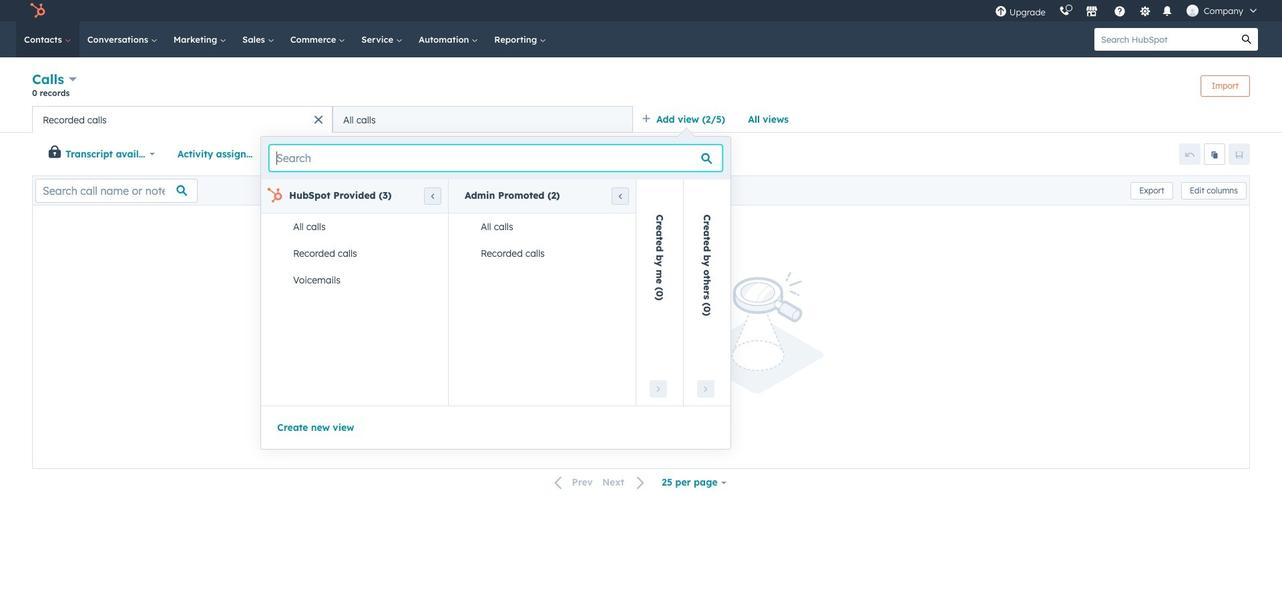 Task type: locate. For each thing, give the bounding box(es) containing it.
Search call name or notes search field
[[35, 179, 198, 203]]

pagination navigation
[[547, 474, 653, 492]]

jacob simon image
[[1187, 5, 1199, 17]]

menu
[[988, 0, 1266, 21]]

Search search field
[[269, 145, 723, 172]]

banner
[[32, 69, 1250, 106]]



Task type: vqa. For each thing, say whether or not it's contained in the screenshot.
the CRM within I have never used a CRM before checkbox
no



Task type: describe. For each thing, give the bounding box(es) containing it.
Search HubSpot search field
[[1095, 28, 1236, 51]]

marketplaces image
[[1086, 6, 1098, 18]]



